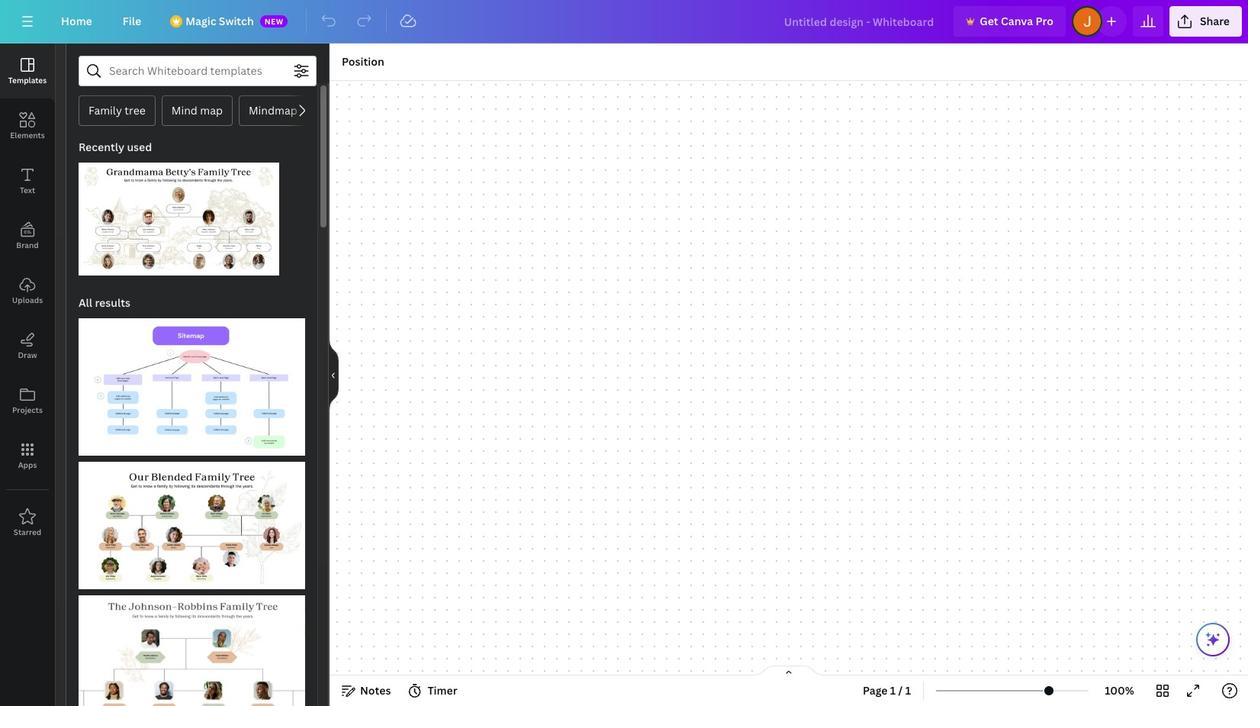 Task type: describe. For each thing, give the bounding box(es) containing it.
family tree button
[[79, 95, 156, 126]]

sitemap whiteboard in green purple basic style image
[[79, 318, 305, 456]]

home link
[[49, 6, 104, 37]]

descendant waterfall family tree whiteboard in light green light orange light blue delicate muted style image
[[79, 462, 305, 589]]

show pages image
[[753, 665, 826, 677]]

draw
[[18, 350, 37, 360]]

magic switch
[[186, 14, 254, 28]]

canva assistant image
[[1205, 631, 1223, 649]]

mindmap button
[[239, 95, 307, 126]]

Design title text field
[[772, 6, 948, 37]]

projects button
[[0, 373, 55, 428]]

templates button
[[0, 44, 55, 98]]

map
[[200, 103, 223, 118]]

position button
[[336, 50, 391, 74]]

draw button
[[0, 318, 55, 373]]

page 1 / 1
[[863, 683, 912, 698]]

2 1 from the left
[[906, 683, 912, 698]]

notes
[[360, 683, 391, 698]]

brand
[[16, 240, 39, 250]]

1 1 from the left
[[891, 683, 896, 698]]

brand button
[[0, 208, 55, 263]]

mind map
[[172, 103, 223, 118]]

text
[[20, 185, 35, 195]]

100%
[[1106, 683, 1135, 698]]

family
[[89, 103, 122, 118]]

elements button
[[0, 98, 55, 153]]

home
[[61, 14, 92, 28]]

pro
[[1036, 14, 1054, 28]]

new
[[265, 16, 284, 27]]

get canva pro button
[[954, 6, 1066, 37]]

Search Whiteboard templates search field
[[109, 56, 286, 86]]

main menu bar
[[0, 0, 1249, 44]]

projects
[[12, 405, 43, 415]]

magic
[[186, 14, 216, 28]]

recently
[[79, 140, 125, 154]]

timer button
[[403, 679, 464, 703]]

family tree
[[89, 103, 146, 118]]

page
[[863, 683, 888, 698]]

uploads
[[12, 295, 43, 305]]

used
[[127, 140, 152, 154]]

descendant waterfall family tree whiteboard in light green light orange light blue delicate muted style group
[[79, 452, 305, 589]]



Task type: vqa. For each thing, say whether or not it's contained in the screenshot.
SWITCH
yes



Task type: locate. For each thing, give the bounding box(es) containing it.
timer
[[428, 683, 458, 698]]

elements
[[10, 130, 45, 140]]

results
[[95, 295, 131, 310]]

all
[[79, 295, 92, 310]]

1 right /
[[906, 683, 912, 698]]

descendant waterfall family tree whiteboard in pastel green light brown grey delicate muted style group
[[79, 586, 305, 706]]

1 left /
[[891, 683, 896, 698]]

uploads button
[[0, 263, 55, 318]]

position
[[342, 54, 385, 69]]

apps
[[18, 460, 37, 470]]

descendant waterfall family tree whiteboard in beige light brown grey delicate muted style group
[[79, 153, 280, 276]]

hide image
[[329, 338, 339, 411]]

file button
[[111, 6, 154, 37]]

side panel tab list
[[0, 44, 55, 550]]

share
[[1201, 14, 1231, 28]]

templates
[[8, 75, 47, 86]]

100% button
[[1096, 679, 1145, 703]]

file
[[123, 14, 141, 28]]

canva
[[1002, 14, 1034, 28]]

mind
[[172, 103, 198, 118]]

get
[[980, 14, 999, 28]]

text button
[[0, 153, 55, 208]]

0 horizontal spatial 1
[[891, 683, 896, 698]]

tree
[[125, 103, 146, 118]]

descendant waterfall family tree whiteboard in pastel green light brown grey delicate muted style image
[[79, 595, 305, 706]]

share button
[[1170, 6, 1243, 37]]

all results
[[79, 295, 131, 310]]

apps button
[[0, 428, 55, 483]]

mindmap
[[249, 103, 298, 118]]

/
[[899, 683, 903, 698]]

switch
[[219, 14, 254, 28]]

starred button
[[0, 495, 55, 550]]

mind map button
[[162, 95, 233, 126]]

get canva pro
[[980, 14, 1054, 28]]

sitemap whiteboard in green purple basic style group
[[79, 309, 305, 456]]

starred
[[14, 527, 41, 537]]

descendant waterfall family tree whiteboard in beige light brown grey delicate muted style image
[[79, 163, 280, 276]]

1 horizontal spatial 1
[[906, 683, 912, 698]]

1
[[891, 683, 896, 698], [906, 683, 912, 698]]

notes button
[[336, 679, 397, 703]]

recently used
[[79, 140, 152, 154]]



